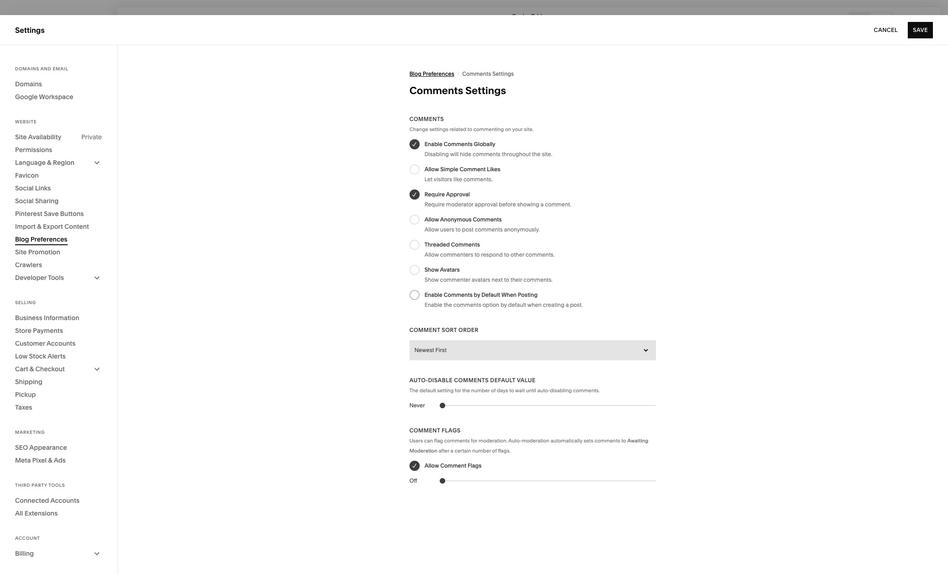 Task type: locate. For each thing, give the bounding box(es) containing it.
1 vertical spatial preferences
[[31, 235, 67, 244]]

site down analytics
[[15, 133, 27, 141]]

domains inside domains google workspace
[[15, 80, 42, 88]]

1 horizontal spatial blog preferences
[[410, 70, 454, 77]]

0 horizontal spatial blog preferences
[[15, 235, 67, 244]]

1 vertical spatial enable
[[425, 292, 443, 299]]

1 vertical spatial require
[[425, 201, 445, 208]]

1 vertical spatial blog
[[15, 235, 29, 244]]

site up crawlers
[[15, 248, 27, 257]]

days
[[497, 388, 508, 394]]

certain
[[455, 448, 471, 454]]

analytics link
[[15, 122, 102, 133]]

selling up business
[[15, 300, 36, 305]]

0 vertical spatial selling
[[15, 73, 39, 82]]

1 vertical spatial flags
[[468, 463, 482, 470]]

& left ads
[[48, 457, 52, 465]]

of left flags.
[[492, 448, 497, 454]]

default right the
[[420, 388, 436, 394]]

save
[[913, 26, 928, 33], [44, 210, 59, 218]]

auto- up flags.
[[509, 438, 522, 444]]

asset library link
[[15, 455, 102, 466]]

the right setting
[[462, 388, 470, 394]]

and
[[40, 66, 51, 71]]

selling down domains and email
[[15, 73, 39, 82]]

2 allow from the top
[[425, 216, 439, 223]]

website up domains and email
[[15, 57, 44, 66]]

checkout
[[35, 365, 65, 374]]

comments inside comments change settings related to commenting on your site.
[[410, 116, 444, 123]]

by down avatars
[[474, 292, 480, 299]]

comments right disable
[[454, 377, 489, 384]]

enable up disabling
[[425, 141, 443, 148]]

preferences down export
[[31, 235, 67, 244]]

comments inside allow anonymous comments allow users to post comments anonymously.
[[475, 226, 503, 233]]

0 vertical spatial website
[[15, 57, 44, 66]]

post
[[462, 226, 474, 233]]

comments up will
[[444, 141, 473, 148]]

0 vertical spatial save
[[913, 26, 928, 33]]

analytics
[[15, 123, 47, 132]]

let
[[425, 176, 433, 183]]

comments. up posting
[[524, 277, 553, 283]]

to left 'wait'
[[509, 388, 514, 394]]

show left commenter
[[425, 277, 439, 283]]

social up pinterest
[[15, 197, 34, 205]]

site for site availability
[[15, 133, 27, 141]]

0 vertical spatial site.
[[524, 126, 534, 133]]

blog preferences left / on the top left of the page
[[410, 70, 454, 77]]

0 vertical spatial show
[[425, 267, 439, 273]]

cancel
[[874, 26, 898, 33]]

book
[[513, 13, 526, 19]]

1 vertical spatial default
[[420, 388, 436, 394]]

order
[[459, 327, 479, 334]]

site. inside enable comments globally disabling will hide comments throughout the site.
[[542, 151, 552, 158]]

comments. inside show avatars show commenter avatars next to their comments.
[[524, 277, 553, 283]]

0 vertical spatial flags
[[442, 428, 461, 434]]

moderation.
[[479, 438, 508, 444]]

flags down after a certain number of flags.
[[468, 463, 482, 470]]

0 vertical spatial the
[[532, 151, 541, 158]]

domains for and
[[15, 66, 39, 71]]

1 vertical spatial default
[[490, 377, 516, 384]]

developer tools link
[[15, 272, 102, 284]]

blog preferences up promotion
[[15, 235, 67, 244]]

number left days
[[471, 388, 490, 394]]

comments. right disabling
[[573, 388, 600, 394]]

favicon
[[15, 171, 39, 180]]

1 allow from the top
[[425, 166, 439, 173]]

1 vertical spatial domains
[[15, 80, 42, 88]]

1 vertical spatial social
[[15, 197, 34, 205]]

default up the option
[[482, 292, 500, 299]]

0 horizontal spatial default
[[420, 388, 436, 394]]

& left region
[[47, 159, 51, 167]]

& left export
[[37, 223, 41, 231]]

require left moderator
[[425, 201, 445, 208]]

of left days
[[491, 388, 496, 394]]

taxes
[[15, 404, 32, 412]]

1 vertical spatial blog preferences link
[[15, 233, 102, 246]]

0 vertical spatial social
[[15, 184, 34, 192]]

0 horizontal spatial auto-
[[410, 377, 428, 384]]

before
[[499, 201, 516, 208]]

developer tools button
[[15, 272, 102, 284]]

domains for google
[[15, 80, 42, 88]]

0 vertical spatial require
[[425, 191, 445, 198]]

crawlers link
[[15, 259, 102, 272]]

0 vertical spatial for
[[455, 388, 461, 394]]

allow anonymous comments allow users to post comments anonymously.
[[425, 216, 540, 233]]

comments down approval
[[473, 216, 502, 223]]

allow inside the threaded comments allow commenters to respond to other comments.
[[425, 251, 439, 258]]

0 vertical spatial blog preferences link
[[410, 66, 454, 82]]

moderation
[[410, 448, 437, 454]]

save up export
[[44, 210, 59, 218]]

default down when
[[508, 302, 526, 309]]

comment
[[460, 166, 486, 173], [410, 327, 440, 334], [410, 428, 440, 434], [440, 463, 466, 470]]

& inside language & region dropdown button
[[47, 159, 51, 167]]

1 selling from the top
[[15, 73, 39, 82]]

1 horizontal spatial preferences
[[423, 70, 454, 77]]

1 vertical spatial save
[[44, 210, 59, 218]]

value
[[517, 377, 536, 384]]

& right cart
[[30, 365, 34, 374]]

blog left / on the top left of the page
[[410, 70, 421, 77]]

auto- inside auto-disable comments default value the default setting for the number of days to wait until auto-disabling comments.
[[410, 377, 428, 384]]

pinterest save buttons link
[[15, 208, 102, 220]]

1 social from the top
[[15, 184, 34, 192]]

1 horizontal spatial the
[[462, 388, 470, 394]]

2 vertical spatial enable
[[425, 302, 442, 309]]

site inside site promotion crawlers
[[15, 248, 27, 257]]

0 vertical spatial default
[[508, 302, 526, 309]]

a right showing
[[541, 201, 544, 208]]

links
[[35, 184, 51, 192]]

of
[[491, 388, 496, 394], [492, 448, 497, 454]]

1 vertical spatial accounts
[[50, 497, 79, 505]]

allow for allow anonymous comments allow users to post comments anonymously.
[[425, 216, 439, 223]]

0 horizontal spatial site.
[[524, 126, 534, 133]]

a inside enable comments by default when posting enable the comments option by default when creating a post.
[[566, 302, 569, 309]]

comments inside auto-disable comments default value the default setting for the number of days to wait until auto-disabling comments.
[[454, 377, 489, 384]]

0 vertical spatial enable
[[425, 141, 443, 148]]

1 horizontal spatial site.
[[542, 151, 552, 158]]

for up after a certain number of flags.
[[471, 438, 477, 444]]

the up sort
[[444, 302, 452, 309]]

comments down commenter
[[444, 292, 473, 299]]

comments.
[[464, 176, 493, 183], [526, 251, 555, 258], [524, 277, 553, 283], [573, 388, 600, 394]]

1 horizontal spatial auto-
[[509, 438, 522, 444]]

for
[[455, 388, 461, 394], [471, 438, 477, 444]]

settings
[[430, 126, 448, 133]]

accounts inside connected accounts all extensions
[[50, 497, 79, 505]]

site. right throughout
[[542, 151, 552, 158]]

1 horizontal spatial default
[[508, 302, 526, 309]]

0 vertical spatial blog
[[410, 70, 421, 77]]

allow for allow comment flags
[[425, 463, 439, 470]]

avatars
[[440, 267, 460, 273]]

a right the after
[[451, 448, 453, 454]]

number down moderation.
[[472, 448, 491, 454]]

blog preferences link
[[410, 66, 454, 82], [15, 233, 102, 246]]

comments change settings related to commenting on your site.
[[410, 116, 534, 133]]

settings up domains and email
[[15, 25, 45, 35]]

third party tools
[[15, 483, 65, 488]]

domains up google
[[15, 80, 42, 88]]

taxes link
[[15, 401, 102, 414]]

save right cancel
[[913, 26, 928, 33]]

blog preferences link down export
[[15, 233, 102, 246]]

1 horizontal spatial flags
[[468, 463, 482, 470]]

the right throughout
[[532, 151, 541, 158]]

& inside the favicon social links social sharing pinterest save buttons import & export content
[[37, 223, 41, 231]]

0 horizontal spatial for
[[455, 388, 461, 394]]

0 horizontal spatial flags
[[442, 428, 461, 434]]

newest first
[[415, 347, 447, 354]]

1 vertical spatial site
[[15, 248, 27, 257]]

to
[[468, 126, 472, 133], [456, 226, 461, 233], [475, 251, 480, 258], [504, 251, 509, 258], [504, 277, 509, 283], [509, 388, 514, 394], [621, 438, 626, 444]]

0 vertical spatial of
[[491, 388, 496, 394]]

flags up flag
[[442, 428, 461, 434]]

default up days
[[490, 377, 516, 384]]

0 horizontal spatial save
[[44, 210, 59, 218]]

0 vertical spatial tools
[[48, 274, 64, 282]]

region
[[53, 159, 74, 167]]

default inside enable comments by default when posting enable the comments option by default when creating a post.
[[482, 292, 500, 299]]

preferences
[[423, 70, 454, 77], [31, 235, 67, 244]]

for inside auto-disable comments default value the default setting for the number of days to wait until auto-disabling comments.
[[455, 388, 461, 394]]

save inside button
[[913, 26, 928, 33]]

by
[[474, 292, 480, 299], [501, 302, 507, 309]]

2 marketing from the top
[[15, 430, 45, 435]]

comments up change
[[410, 116, 444, 123]]

the inside enable comments globally disabling will hide comments throughout the site.
[[532, 151, 541, 158]]

comment.
[[545, 201, 571, 208]]

language & region button
[[15, 156, 102, 169]]

awaiting
[[627, 438, 648, 444]]

1 vertical spatial marketing
[[15, 430, 45, 435]]

by down when
[[501, 302, 507, 309]]

2 selling from the top
[[15, 300, 36, 305]]

None range field
[[410, 401, 656, 411], [410, 476, 656, 486], [410, 401, 656, 411], [410, 476, 656, 486]]

0 horizontal spatial by
[[474, 292, 480, 299]]

5 allow from the top
[[425, 463, 439, 470]]

0 vertical spatial auto-
[[410, 377, 428, 384]]

comment down hide
[[460, 166, 486, 173]]

to inside show avatars show commenter avatars next to their comments.
[[504, 277, 509, 283]]

commenting
[[474, 126, 504, 133]]

sets
[[584, 438, 594, 444]]

comments. inside allow simple comment likes let visitors like comments.
[[464, 176, 493, 183]]

blog down import
[[15, 235, 29, 244]]

default inside auto-disable comments default value the default setting for the number of days to wait until auto-disabling comments.
[[490, 377, 516, 384]]

1 vertical spatial settings
[[492, 70, 514, 77]]

workspace
[[39, 93, 73, 101]]

0 vertical spatial domains
[[15, 66, 39, 71]]

1 site from the top
[[15, 133, 27, 141]]

allow inside allow simple comment likes let visitors like comments.
[[425, 166, 439, 173]]

enable inside enable comments globally disabling will hide comments throughout the site.
[[425, 141, 443, 148]]

3 allow from the top
[[425, 226, 439, 233]]

for right setting
[[455, 388, 461, 394]]

2 site from the top
[[15, 248, 27, 257]]

default for when
[[482, 292, 500, 299]]

enable comments globally disabling will hide comments throughout the site.
[[425, 141, 552, 158]]

show
[[425, 267, 439, 273], [425, 277, 439, 283]]

connected accounts all extensions
[[15, 497, 79, 518]]

settings down / comments settings
[[465, 85, 506, 97]]

all
[[15, 510, 23, 518]]

site.
[[524, 126, 534, 133], [542, 151, 552, 158]]

a
[[527, 13, 530, 19], [541, 201, 544, 208], [566, 302, 569, 309], [451, 448, 453, 454]]

& inside seo appearance meta pixel & ads
[[48, 457, 52, 465]]

comment down the after
[[440, 463, 466, 470]]

newest
[[415, 347, 434, 354]]

1 marketing from the top
[[15, 90, 51, 99]]

shipping
[[15, 378, 42, 386]]

allow up let
[[425, 166, 439, 173]]

to left post at the left of page
[[456, 226, 461, 233]]

require down let
[[425, 191, 445, 198]]

0 horizontal spatial the
[[444, 302, 452, 309]]

the inside auto-disable comments default value the default setting for the number of days to wait until auto-disabling comments.
[[462, 388, 470, 394]]

2 domains from the top
[[15, 80, 42, 88]]

accounts up 'all extensions' link
[[50, 497, 79, 505]]

comments down "globally"
[[473, 151, 501, 158]]

allow down "moderation"
[[425, 463, 439, 470]]

0 vertical spatial site
[[15, 133, 27, 141]]

comments inside enable comments by default when posting enable the comments option by default when creating a post.
[[453, 302, 481, 309]]

blog preferences link left / on the top left of the page
[[410, 66, 454, 82]]

likes
[[487, 166, 501, 173]]

require
[[425, 191, 445, 198], [425, 201, 445, 208]]

business information store payments customer accounts low stock alerts
[[15, 314, 79, 361]]

never
[[410, 402, 425, 409]]

users can flag comments for moderation. auto-moderation automatically sets comments to
[[410, 438, 627, 444]]

1 domains from the top
[[15, 66, 39, 71]]

default inside auto-disable comments default value the default setting for the number of days to wait until auto-disabling comments.
[[420, 388, 436, 394]]

social down 'favicon'
[[15, 184, 34, 192]]

allow left users
[[425, 226, 439, 233]]

show left avatars on the top left of page
[[425, 267, 439, 273]]

tools up connected accounts link
[[49, 483, 65, 488]]

2 horizontal spatial the
[[532, 151, 541, 158]]

1 vertical spatial auto-
[[509, 438, 522, 444]]

0 vertical spatial number
[[471, 388, 490, 394]]

first
[[436, 347, 447, 354]]

0 vertical spatial default
[[482, 292, 500, 299]]

comments. inside auto-disable comments default value the default setting for the number of days to wait until auto-disabling comments.
[[573, 388, 600, 394]]

to inside comments change settings related to commenting on your site.
[[468, 126, 472, 133]]

help
[[15, 489, 31, 498]]

1 vertical spatial selling
[[15, 300, 36, 305]]

site. right your
[[524, 126, 534, 133]]

2 website from the top
[[15, 119, 37, 124]]

default
[[482, 292, 500, 299], [490, 377, 516, 384]]

pinterest
[[15, 210, 42, 218]]

tools down "crawlers" "link"
[[48, 274, 64, 282]]

domains left and
[[15, 66, 39, 71]]

comment flags
[[410, 428, 461, 434]]

flag
[[434, 438, 443, 444]]

a left post.
[[566, 302, 569, 309]]

1 horizontal spatial save
[[913, 26, 928, 33]]

customer accounts link
[[15, 337, 102, 350]]

1 vertical spatial by
[[501, 302, 507, 309]]

1 vertical spatial site.
[[542, 151, 552, 158]]

like
[[454, 176, 462, 183]]

comments up commenters
[[451, 241, 480, 248]]

marketing link
[[15, 89, 102, 100]]

settings right / on the top left of the page
[[492, 70, 514, 77]]

commenters
[[440, 251, 473, 258]]

1 horizontal spatial blog preferences link
[[410, 66, 454, 82]]

comments up the threaded comments allow commenters to respond to other comments.
[[475, 226, 503, 233]]

to right next
[[504, 277, 509, 283]]

related
[[450, 126, 466, 133]]

save button
[[908, 22, 933, 38]]

1 horizontal spatial by
[[501, 302, 507, 309]]

marketing
[[15, 90, 51, 99], [15, 430, 45, 435]]

enable
[[425, 141, 443, 148], [425, 292, 443, 299], [425, 302, 442, 309]]

availability
[[28, 133, 61, 141]]

to left respond
[[475, 251, 480, 258]]

accounts down 'store payments' "link"
[[46, 340, 76, 348]]

0 vertical spatial accounts
[[46, 340, 76, 348]]

comments inside allow anonymous comments allow users to post comments anonymously.
[[473, 216, 502, 223]]

shipping pickup taxes
[[15, 378, 42, 412]]

website up 'site availability'
[[15, 119, 37, 124]]

allow down threaded
[[425, 251, 439, 258]]

your
[[512, 126, 523, 133]]

comments left the option
[[453, 302, 481, 309]]

4 allow from the top
[[425, 251, 439, 258]]

domains and email
[[15, 66, 68, 71]]

2 enable from the top
[[425, 292, 443, 299]]

1 vertical spatial the
[[444, 302, 452, 309]]

1 require from the top
[[425, 191, 445, 198]]

google workspace link
[[15, 91, 102, 103]]

enable down commenter
[[425, 292, 443, 299]]

allow left 'anonymous'
[[425, 216, 439, 223]]

site
[[15, 133, 27, 141], [15, 248, 27, 257]]

hide
[[460, 151, 471, 158]]

/
[[457, 70, 460, 77]]

0 vertical spatial marketing
[[15, 90, 51, 99]]

information
[[44, 314, 79, 322]]

allow for allow simple comment likes let visitors like comments.
[[425, 166, 439, 173]]

1 vertical spatial show
[[425, 277, 439, 283]]

to right related
[[468, 126, 472, 133]]

flags
[[442, 428, 461, 434], [468, 463, 482, 470]]

1 vertical spatial website
[[15, 119, 37, 124]]

next
[[492, 277, 503, 283]]

preferences left / on the top left of the page
[[423, 70, 454, 77]]

crawlers
[[15, 261, 42, 269]]

1 vertical spatial for
[[471, 438, 477, 444]]

1 enable from the top
[[425, 141, 443, 148]]

comments. right other
[[526, 251, 555, 258]]

0 horizontal spatial preferences
[[31, 235, 67, 244]]

enable up comment sort order
[[425, 302, 442, 309]]

auto- up the
[[410, 377, 428, 384]]

export
[[43, 223, 63, 231]]

default for value
[[490, 377, 516, 384]]

2 vertical spatial the
[[462, 388, 470, 394]]

comments. down the "likes"
[[464, 176, 493, 183]]



Task type: describe. For each thing, give the bounding box(es) containing it.
seo appearance link
[[15, 442, 102, 454]]

1 vertical spatial blog preferences
[[15, 235, 67, 244]]

off
[[410, 478, 417, 485]]

to left awaiting
[[621, 438, 626, 444]]

threaded
[[425, 241, 450, 248]]

pickup
[[15, 391, 36, 399]]

permissions
[[15, 146, 52, 154]]

when
[[502, 292, 517, 299]]

comments down / on the top left of the page
[[410, 85, 463, 97]]

to inside auto-disable comments default value the default setting for the number of days to wait until auto-disabling comments.
[[509, 388, 514, 394]]

to inside allow anonymous comments allow users to post comments anonymously.
[[456, 226, 461, 233]]

post.
[[570, 302, 583, 309]]

1 horizontal spatial for
[[471, 438, 477, 444]]

disabling
[[425, 151, 449, 158]]

comments inside the threaded comments allow commenters to respond to other comments.
[[451, 241, 480, 248]]

third
[[15, 483, 30, 488]]

account
[[15, 536, 40, 541]]

social sharing link
[[15, 195, 102, 208]]

appearance
[[29, 444, 67, 452]]

promotion
[[28, 248, 60, 257]]

1 website from the top
[[15, 57, 44, 66]]

0 vertical spatial blog preferences
[[410, 70, 454, 77]]

threaded comments allow commenters to respond to other comments.
[[425, 241, 555, 258]]

2 require from the top
[[425, 201, 445, 208]]

language & region
[[15, 159, 74, 167]]

extensions
[[25, 510, 58, 518]]

acuity
[[15, 139, 37, 148]]

tools inside dropdown button
[[48, 274, 64, 282]]

0 horizontal spatial blog
[[15, 235, 29, 244]]

accounts inside business information store payments customer accounts low stock alerts
[[46, 340, 76, 348]]

show avatars show commenter avatars next to their comments.
[[425, 267, 553, 283]]

cart
[[15, 365, 28, 374]]

meta
[[15, 457, 31, 465]]

comment inside allow simple comment likes let visitors like comments.
[[460, 166, 486, 173]]

auto-
[[538, 388, 550, 394]]

save inside the favicon social links social sharing pinterest save buttons import & export content
[[44, 210, 59, 218]]

require approval require moderator approval before showing a comment.
[[425, 191, 571, 208]]

after a certain number of flags.
[[437, 448, 511, 454]]

wait
[[515, 388, 525, 394]]

allow simple comment likes let visitors like comments.
[[425, 166, 501, 183]]

table
[[531, 13, 546, 19]]

moderation
[[522, 438, 550, 444]]

site promotion link
[[15, 246, 102, 259]]

scheduling
[[39, 139, 78, 148]]

comments up certain
[[444, 438, 470, 444]]

domains google workspace
[[15, 80, 73, 101]]

business
[[15, 314, 42, 322]]

pixel
[[32, 457, 47, 465]]

1 show from the top
[[425, 267, 439, 273]]

permissions link
[[15, 144, 102, 156]]

commenter
[[440, 277, 470, 283]]

enable for enable comments globally disabling will hide comments throughout the site.
[[425, 141, 443, 148]]

allow comment flags
[[425, 463, 482, 470]]

1 vertical spatial tools
[[49, 483, 65, 488]]

users
[[440, 226, 454, 233]]

1 horizontal spatial blog
[[410, 70, 421, 77]]

sharing
[[35, 197, 59, 205]]

2 vertical spatial settings
[[465, 85, 506, 97]]

their
[[511, 277, 522, 283]]

number inside auto-disable comments default value the default setting for the number of days to wait until auto-disabling comments.
[[471, 388, 490, 394]]

a inside require approval require moderator approval before showing a comment.
[[541, 201, 544, 208]]

enable for enable comments by default when posting enable the comments option by default when creating a post.
[[425, 292, 443, 299]]

1 vertical spatial number
[[472, 448, 491, 454]]

0 vertical spatial by
[[474, 292, 480, 299]]

google
[[15, 93, 38, 101]]

comments inside enable comments globally disabling will hide comments throughout the site.
[[444, 141, 473, 148]]

users
[[410, 438, 423, 444]]

favicon social links social sharing pinterest save buttons import & export content
[[15, 171, 89, 231]]

comments inside enable comments globally disabling will hide comments throughout the site.
[[473, 151, 501, 158]]

comment up newest
[[410, 327, 440, 334]]

0 vertical spatial settings
[[15, 25, 45, 35]]

business information link
[[15, 312, 102, 325]]

to left other
[[504, 251, 509, 258]]

language
[[15, 159, 46, 167]]

simple
[[440, 166, 458, 173]]

comments. inside the threaded comments allow commenters to respond to other comments.
[[526, 251, 555, 258]]

simon
[[54, 518, 70, 525]]

comment up can
[[410, 428, 440, 434]]

option
[[483, 302, 499, 309]]

awaiting moderation
[[410, 438, 648, 454]]

comments right / on the top left of the page
[[462, 70, 491, 77]]

change
[[410, 126, 428, 133]]

after
[[439, 448, 449, 454]]

cart & checkout button
[[15, 363, 102, 376]]

billing link
[[15, 548, 102, 561]]

anonymously.
[[504, 226, 540, 233]]

email
[[53, 66, 68, 71]]

default inside enable comments by default when posting enable the comments option by default when creating a post.
[[508, 302, 526, 309]]

& inside cart & checkout dropdown button
[[30, 365, 34, 374]]

the inside enable comments by default when posting enable the comments option by default when creating a post.
[[444, 302, 452, 309]]

edit
[[127, 16, 140, 23]]

site for site promotion crawlers
[[15, 248, 27, 257]]

visitors
[[434, 176, 452, 183]]

until
[[526, 388, 536, 394]]

comments inside enable comments by default when posting enable the comments option by default when creating a post.
[[444, 292, 473, 299]]

globally
[[474, 141, 496, 148]]

0 vertical spatial preferences
[[423, 70, 454, 77]]

of inside auto-disable comments default value the default setting for the number of days to wait until auto-disabling comments.
[[491, 388, 496, 394]]

acuity scheduling
[[15, 139, 78, 148]]

2 show from the top
[[425, 277, 439, 283]]

a right book
[[527, 13, 530, 19]]

1 vertical spatial of
[[492, 448, 497, 454]]

approval
[[475, 201, 498, 208]]

respond
[[481, 251, 503, 258]]

import
[[15, 223, 36, 231]]

creating
[[543, 302, 564, 309]]

comments right "sets"
[[595, 438, 620, 444]]

3 enable from the top
[[425, 302, 442, 309]]

0 horizontal spatial blog preferences link
[[15, 233, 102, 246]]

setting
[[437, 388, 454, 394]]

2 social from the top
[[15, 197, 34, 205]]

site promotion crawlers
[[15, 248, 60, 269]]

all extensions link
[[15, 508, 102, 520]]

automatically
[[551, 438, 583, 444]]

store payments link
[[15, 325, 102, 337]]

customer
[[15, 340, 45, 348]]

favicon link
[[15, 169, 102, 182]]

site. inside comments change settings related to commenting on your site.
[[524, 126, 534, 133]]

anonymous
[[440, 216, 472, 223]]

approval
[[446, 191, 470, 198]]

website link
[[15, 56, 102, 67]]

developer
[[15, 274, 47, 282]]

buttons
[[60, 210, 84, 218]]

developer tools
[[15, 274, 64, 282]]

can
[[424, 438, 433, 444]]



Task type: vqa. For each thing, say whether or not it's contained in the screenshot.
Library at bottom left
yes



